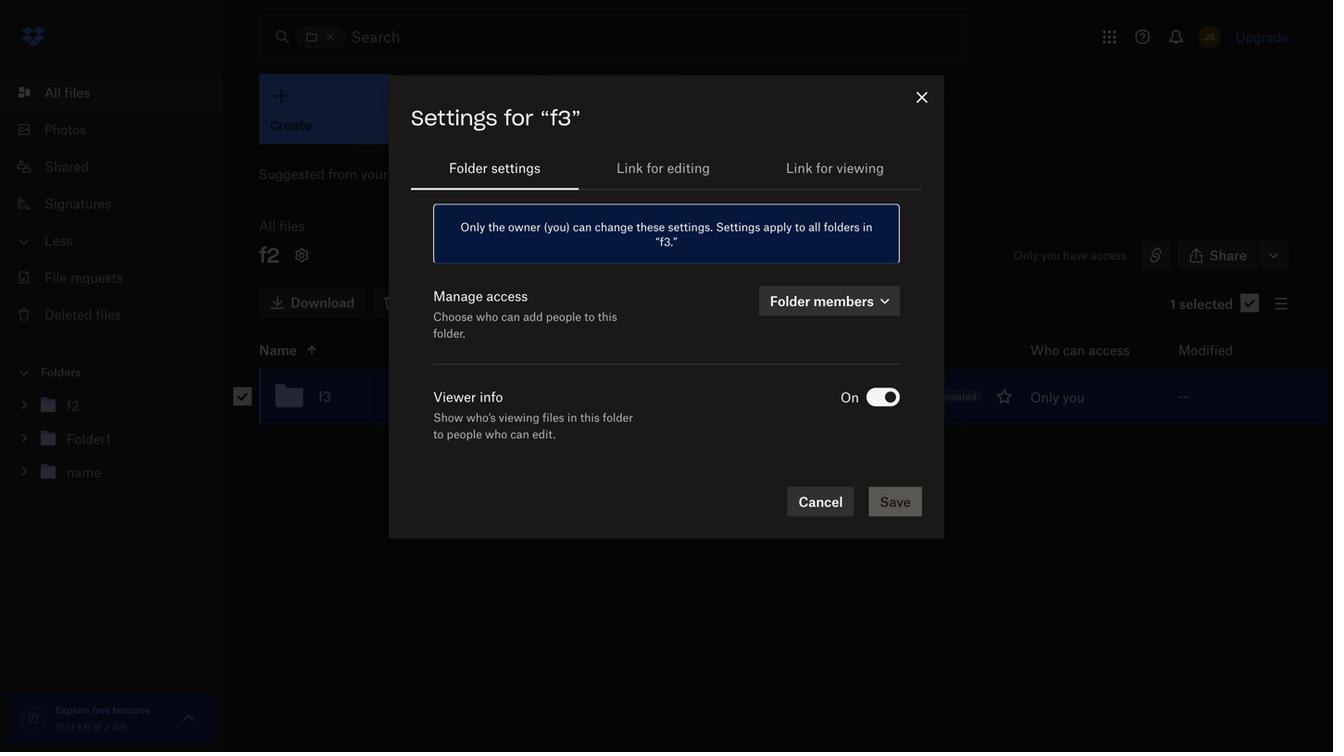 Task type: vqa. For each thing, say whether or not it's contained in the screenshot.
Documents associated with Documents
no



Task type: locate. For each thing, give the bounding box(es) containing it.
1 vertical spatial people
[[447, 428, 482, 441]]

0 horizontal spatial you
[[1041, 249, 1060, 262]]

0 horizontal spatial in
[[567, 411, 577, 425]]

on
[[841, 390, 859, 405]]

1 vertical spatial who
[[485, 428, 507, 441]]

in right folders
[[863, 220, 873, 234]]

0 horizontal spatial all files link
[[15, 74, 222, 111]]

deleted
[[44, 307, 92, 323]]

link for link for editing
[[617, 160, 643, 176]]

who right choose
[[476, 310, 498, 324]]

all files list item
[[0, 74, 222, 111]]

1 horizontal spatial link
[[786, 160, 813, 176]]

2 horizontal spatial to
[[795, 220, 806, 234]]

1 vertical spatial all files
[[259, 218, 305, 234]]

0 vertical spatial viewing
[[837, 160, 884, 176]]

you inside button
[[1063, 390, 1085, 405]]

0 horizontal spatial viewing
[[499, 411, 540, 425]]

1 vertical spatial only
[[1014, 249, 1038, 262]]

1 vertical spatial you
[[1063, 390, 1085, 405]]

1 horizontal spatial you
[[1063, 390, 1085, 405]]

1 vertical spatial access
[[486, 288, 528, 304]]

0 horizontal spatial people
[[447, 428, 482, 441]]

for up "all"
[[816, 160, 833, 176]]

modified
[[1179, 343, 1233, 358]]

viewing inside viewer info show who's viewing files in this folder to people who can edit.
[[499, 411, 540, 425]]

tab list containing folder settings
[[411, 146, 922, 190]]

link inside tab
[[786, 160, 813, 176]]

viewer
[[433, 389, 476, 405]]

in inside only the owner (you) can change these settings. settings apply to all folders in "f3."
[[863, 220, 873, 234]]

in
[[863, 220, 873, 234], [567, 411, 577, 425]]

access right have
[[1091, 249, 1126, 262]]

table
[[219, 332, 1329, 425]]

for
[[504, 105, 534, 131], [647, 160, 664, 176], [816, 160, 833, 176]]

1 vertical spatial in
[[567, 411, 577, 425]]

2 link from the left
[[786, 160, 813, 176]]

folder members button
[[759, 286, 900, 316]]

files up edit.
[[543, 411, 564, 425]]

kb
[[77, 722, 91, 733]]

1 link from the left
[[617, 160, 643, 176]]

1 vertical spatial folder
[[770, 293, 810, 309]]

link up "all"
[[786, 160, 813, 176]]

0 vertical spatial this
[[598, 310, 617, 324]]

who inside viewer info show who's viewing files in this folder to people who can edit.
[[485, 428, 507, 441]]

folder
[[449, 160, 488, 176], [770, 293, 810, 309]]

settings up the folder settings
[[411, 105, 498, 131]]

1 horizontal spatial in
[[863, 220, 873, 234]]

0 vertical spatial folder
[[605, 119, 641, 134]]

1 vertical spatial folder
[[603, 411, 633, 425]]

deleted files
[[44, 307, 121, 323]]

this
[[598, 310, 617, 324], [580, 411, 600, 425]]

0 vertical spatial in
[[863, 220, 873, 234]]

you for only you have access
[[1041, 249, 1060, 262]]

settings
[[411, 105, 498, 131], [716, 220, 761, 234]]

this inside manage access choose who can add people to this folder.
[[598, 310, 617, 324]]

folder.
[[433, 327, 465, 341]]

for inside link for viewing tab
[[816, 160, 833, 176]]

only the owner (you) can change these settings. settings apply to all folders in "f3."
[[461, 220, 873, 249]]

you down who can access
[[1063, 390, 1085, 405]]

all files up photos
[[44, 85, 90, 100]]

2 vertical spatial to
[[433, 428, 444, 441]]

1 horizontal spatial all files link
[[259, 217, 305, 235]]

f3
[[318, 389, 331, 405]]

folders
[[41, 366, 81, 380]]

files
[[64, 85, 90, 100], [279, 218, 305, 234], [96, 307, 121, 323], [543, 411, 564, 425]]

link for link for viewing
[[786, 160, 813, 176]]

viewer info show who's viewing files in this folder to people who can edit.
[[433, 389, 633, 441]]

0 vertical spatial all files
[[44, 85, 90, 100]]

dropbox image
[[15, 19, 52, 56]]

create folder
[[560, 119, 641, 134]]

signatures link
[[15, 185, 222, 222]]

tab list
[[411, 146, 922, 190]]

1 horizontal spatial for
[[647, 160, 664, 176]]

all files up the f2
[[259, 218, 305, 234]]

viewing inside tab
[[837, 160, 884, 176]]

info
[[480, 389, 503, 405]]

0 vertical spatial who
[[476, 310, 498, 324]]

people right the add
[[546, 310, 581, 324]]

all files link
[[15, 74, 222, 111], [259, 217, 305, 235]]

to down "show"
[[433, 428, 444, 441]]

0 vertical spatial to
[[795, 220, 806, 234]]

this up the name 'button' on the top
[[598, 310, 617, 324]]

for left "f3"
[[504, 105, 534, 131]]

0 horizontal spatial to
[[433, 428, 444, 441]]

to up the name 'button' on the top
[[584, 310, 595, 324]]

people down "show"
[[447, 428, 482, 441]]

only for only the owner (you) can change these settings. settings apply to all folders in "f3."
[[461, 220, 485, 234]]

all up photos
[[44, 85, 61, 100]]

settings left apply
[[716, 220, 761, 234]]

1 horizontal spatial people
[[546, 310, 581, 324]]

settings.
[[668, 220, 713, 234]]

in down the name 'button' on the top
[[567, 411, 577, 425]]

0 vertical spatial settings
[[411, 105, 498, 131]]

viewing
[[837, 160, 884, 176], [499, 411, 540, 425]]

1 horizontal spatial viewing
[[837, 160, 884, 176]]

1 horizontal spatial all files
[[259, 218, 305, 234]]

name button
[[259, 339, 985, 362]]

people
[[546, 310, 581, 324], [447, 428, 482, 441]]

all files link up the f2
[[259, 217, 305, 235]]

can right (you)
[[573, 220, 592, 234]]

list
[[0, 63, 222, 346]]

add to starred image
[[993, 386, 1016, 408]]

2 - from the left
[[1184, 389, 1189, 405]]

gb
[[112, 722, 127, 733]]

list containing all files
[[0, 63, 222, 346]]

1 vertical spatial this
[[580, 411, 600, 425]]

only inside button
[[1030, 390, 1059, 405]]

who down who's
[[485, 428, 507, 441]]

can left edit.
[[510, 428, 529, 441]]

can
[[573, 220, 592, 234], [501, 310, 520, 324], [1063, 343, 1085, 358], [510, 428, 529, 441]]

can left the add
[[501, 310, 520, 324]]

1 vertical spatial settings
[[716, 220, 761, 234]]

1 horizontal spatial settings
[[716, 220, 761, 234]]

who
[[476, 310, 498, 324], [485, 428, 507, 441]]

you left have
[[1041, 249, 1060, 262]]

modified button
[[1179, 339, 1281, 362]]

shared
[[44, 159, 89, 175]]

for left editing at the top right of the page
[[647, 160, 664, 176]]

to inside manage access choose who can add people to this folder.
[[584, 310, 595, 324]]

0 horizontal spatial all
[[44, 85, 61, 100]]

access
[[1091, 249, 1126, 262], [486, 288, 528, 304], [1089, 343, 1130, 358]]

people inside viewer info show who's viewing files in this folder to people who can edit.
[[447, 428, 482, 441]]

0 vertical spatial folder
[[449, 160, 488, 176]]

group
[[0, 386, 222, 503]]

access up the add
[[486, 288, 528, 304]]

this down the name 'button' on the top
[[580, 411, 600, 425]]

1 vertical spatial viewing
[[499, 411, 540, 425]]

0 vertical spatial only
[[461, 220, 485, 234]]

2 vertical spatial access
[[1089, 343, 1130, 358]]

folder inside "tab"
[[449, 160, 488, 176]]

folder right create
[[605, 119, 641, 134]]

0 horizontal spatial all files
[[44, 85, 90, 100]]

0 vertical spatial you
[[1041, 249, 1060, 262]]

all files
[[44, 85, 90, 100], [259, 218, 305, 234]]

files inside 'list item'
[[64, 85, 90, 100]]

only for only you have access
[[1014, 249, 1038, 262]]

only inside only the owner (you) can change these settings. settings apply to all folders in "f3."
[[461, 220, 485, 234]]

the
[[488, 220, 505, 234]]

create
[[560, 119, 602, 134]]

folder for folder settings
[[449, 160, 488, 176]]

link down create folder
[[617, 160, 643, 176]]

for for editing
[[647, 160, 664, 176]]

151.1
[[56, 722, 75, 733]]

1 horizontal spatial folder
[[770, 293, 810, 309]]

only for only you
[[1030, 390, 1059, 405]]

2 vertical spatial only
[[1030, 390, 1059, 405]]

only
[[461, 220, 485, 234], [1014, 249, 1038, 262], [1030, 390, 1059, 405]]

viewing up folders
[[837, 160, 884, 176]]

tab list inside settings for "f3" dialog
[[411, 146, 922, 190]]

show
[[433, 411, 463, 425]]

only left the
[[461, 220, 485, 234]]

1 horizontal spatial all
[[259, 218, 276, 234]]

folder settings
[[449, 160, 541, 176]]

all
[[809, 220, 821, 234]]

edit.
[[532, 428, 556, 441]]

settings
[[491, 160, 541, 176]]

0 horizontal spatial for
[[504, 105, 534, 131]]

only you
[[1030, 390, 1085, 405]]

folder left members
[[770, 293, 810, 309]]

link inside "tab"
[[617, 160, 643, 176]]

can right who
[[1063, 343, 1085, 358]]

1 vertical spatial to
[[584, 310, 595, 324]]

who's
[[466, 411, 496, 425]]

cancel
[[799, 494, 843, 510]]

1
[[1170, 296, 1176, 312]]

0 horizontal spatial link
[[617, 160, 643, 176]]

access right who
[[1089, 343, 1130, 358]]

files up photos
[[64, 85, 90, 100]]

0 horizontal spatial folder
[[449, 160, 488, 176]]

of
[[93, 722, 102, 733]]

to
[[795, 220, 806, 234], [584, 310, 595, 324], [433, 428, 444, 441]]

-
[[1179, 389, 1184, 405], [1184, 389, 1189, 405]]

2 horizontal spatial for
[[816, 160, 833, 176]]

only left have
[[1014, 249, 1038, 262]]

0 vertical spatial all
[[44, 85, 61, 100]]

share button
[[1178, 241, 1258, 270]]

settings inside only the owner (you) can change these settings. settings apply to all folders in "f3."
[[716, 220, 761, 234]]

folder left settings
[[449, 160, 488, 176]]

shared link
[[15, 148, 222, 185]]

all inside 'list item'
[[44, 85, 61, 100]]

for for viewing
[[816, 160, 833, 176]]

1 horizontal spatial to
[[584, 310, 595, 324]]

viewing up edit.
[[499, 411, 540, 425]]

members
[[814, 293, 874, 309]]

activity
[[391, 166, 436, 182]]

manage
[[433, 288, 483, 304]]

for inside link for editing "tab"
[[647, 160, 664, 176]]

link
[[617, 160, 643, 176], [786, 160, 813, 176]]

to left "all"
[[795, 220, 806, 234]]

all files link up photos
[[15, 74, 222, 111]]

folder down the name 'button' on the top
[[603, 411, 633, 425]]

f3 link
[[318, 386, 331, 408]]

"f3."
[[656, 235, 678, 249]]

link for viewing
[[786, 160, 884, 176]]

only right add to starred image
[[1030, 390, 1059, 405]]

can inside manage access choose who can add people to this folder.
[[501, 310, 520, 324]]

folder inside dropdown button
[[770, 293, 810, 309]]

1 vertical spatial all files link
[[259, 217, 305, 235]]

all up the f2
[[259, 218, 276, 234]]

0 vertical spatial people
[[546, 310, 581, 324]]



Task type: describe. For each thing, give the bounding box(es) containing it.
manage access choose who can add people to this folder.
[[433, 288, 617, 341]]

(you)
[[544, 220, 570, 234]]

editing
[[667, 160, 710, 176]]

you for only you
[[1063, 390, 1085, 405]]

to inside only the owner (you) can change these settings. settings apply to all folders in "f3."
[[795, 220, 806, 234]]

file requests
[[44, 270, 123, 286]]

requests
[[70, 270, 123, 286]]

link for viewing tab
[[748, 146, 922, 190]]

for for "f3"
[[504, 105, 534, 131]]

files inside viewer info show who's viewing files in this folder to people who can edit.
[[543, 411, 564, 425]]

change
[[595, 220, 633, 234]]

only you button
[[1030, 387, 1085, 408]]

in inside viewer info show who's viewing files in this folder to people who can edit.
[[567, 411, 577, 425]]

less image
[[15, 233, 33, 251]]

owner
[[508, 220, 541, 234]]

quota usage element
[[19, 705, 48, 734]]

access inside table
[[1089, 343, 1130, 358]]

who
[[1030, 343, 1060, 358]]

upgrade
[[1236, 29, 1289, 45]]

table containing name
[[219, 332, 1329, 425]]

explore free features 151.1 kb of 2 gb
[[56, 705, 150, 733]]

upgrade link
[[1236, 29, 1289, 45]]

all files inside 'list item'
[[44, 85, 90, 100]]

signatures
[[44, 196, 112, 212]]

files down file requests link
[[96, 307, 121, 323]]

name
[[259, 343, 297, 358]]

features
[[112, 705, 150, 717]]

can inside only the owner (you) can change these settings. settings apply to all folders in "f3."
[[573, 220, 592, 234]]

automated
[[926, 391, 977, 403]]

selected
[[1179, 296, 1233, 312]]

create folder button
[[548, 74, 678, 144]]

2
[[104, 722, 110, 733]]

f2
[[259, 243, 280, 268]]

these
[[636, 220, 665, 234]]

can inside viewer info show who's viewing files in this folder to people who can edit.
[[510, 428, 529, 441]]

who can access
[[1030, 343, 1130, 358]]

1 - from the left
[[1179, 389, 1184, 405]]

folder settings tab
[[411, 146, 579, 190]]

this inside viewer info show who's viewing files in this folder to people who can edit.
[[580, 411, 600, 425]]

1 selected
[[1170, 296, 1233, 312]]

share
[[1210, 248, 1247, 263]]

free
[[92, 705, 110, 717]]

folder for folder members
[[770, 293, 810, 309]]

from
[[328, 166, 357, 182]]

photos link
[[15, 111, 222, 148]]

to inside viewer info show who's viewing files in this folder to people who can edit.
[[433, 428, 444, 441]]

1 vertical spatial all
[[259, 218, 276, 234]]

link for editing tab
[[579, 146, 748, 190]]

photos
[[44, 122, 87, 137]]

people inside manage access choose who can add people to this folder.
[[546, 310, 581, 324]]

folders
[[824, 220, 860, 234]]

who inside manage access choose who can add people to this folder.
[[476, 310, 498, 324]]

--
[[1179, 389, 1189, 405]]

folder settings tab panel
[[411, 204, 922, 465]]

0 vertical spatial access
[[1091, 249, 1126, 262]]

folders button
[[0, 358, 222, 386]]

explore
[[56, 705, 90, 717]]

folder members
[[770, 293, 874, 309]]

file
[[44, 270, 67, 286]]

suggested from your activity
[[258, 166, 436, 182]]

your
[[361, 166, 388, 182]]

only you have access
[[1014, 249, 1126, 262]]

choose
[[433, 310, 473, 324]]

can inside table
[[1063, 343, 1085, 358]]

less
[[44, 233, 73, 249]]

0 vertical spatial all files link
[[15, 74, 222, 111]]

access inside manage access choose who can add people to this folder.
[[486, 288, 528, 304]]

add
[[523, 310, 543, 324]]

link for editing
[[617, 160, 710, 176]]

suggested
[[258, 166, 325, 182]]

0 horizontal spatial settings
[[411, 105, 498, 131]]

deleted files link
[[15, 296, 222, 333]]

cancel button
[[788, 487, 854, 517]]

have
[[1063, 249, 1088, 262]]

"f3"
[[540, 105, 581, 131]]

files up the f2
[[279, 218, 305, 234]]

folder inside viewer info show who's viewing files in this folder to people who can edit.
[[603, 411, 633, 425]]

file requests link
[[15, 259, 222, 296]]

settings for "f3"
[[411, 105, 581, 131]]

apply
[[764, 220, 792, 234]]

name f3, modified 11/20/2023 11:54 am, element
[[219, 369, 1329, 425]]

folder inside 'button'
[[605, 119, 641, 134]]

settings for "f3" dialog
[[389, 75, 944, 677]]



